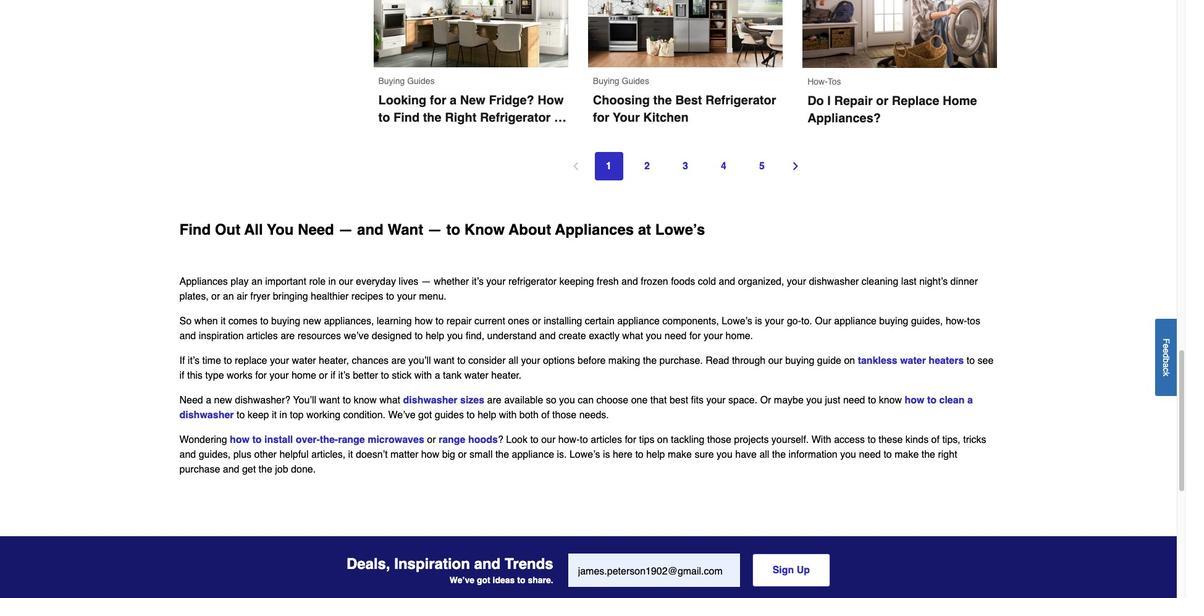 Task type: locate. For each thing, give the bounding box(es) containing it.
2 vertical spatial our
[[541, 435, 556, 446]]

appliance inside ? look to our how-to articles for tips on tackling those projects yourself. with access to these kinds of tips, tricks and guides, plus other helpful articles, it doesn't matter how big or small the appliance is. lowe's is here to help make sure you have all the information you need to make the right purchase and get the job done.
[[512, 449, 554, 461]]

it's for everyday
[[472, 276, 484, 288]]

f e e d b a c k
[[1162, 338, 1172, 376]]

buying
[[378, 76, 405, 86], [593, 76, 620, 86]]

with down you'll
[[414, 370, 432, 381]]

sign
[[773, 565, 794, 576]]

0 horizontal spatial we've
[[388, 410, 416, 421]]

what up making
[[622, 331, 643, 342]]

1 vertical spatial need
[[180, 395, 203, 406]]

1 horizontal spatial dishwasher
[[403, 395, 458, 406]]

are left resources
[[281, 331, 295, 342]]

it's right if
[[188, 356, 200, 367]]

we've up microwaves
[[388, 410, 416, 421]]

0 vertical spatial it's
[[472, 276, 484, 288]]

and down so
[[180, 331, 196, 342]]

want up working
[[319, 395, 340, 406]]

to up you'll
[[415, 331, 423, 342]]

do
[[808, 94, 824, 108]]

are right sizes
[[487, 395, 502, 406]]

installing
[[544, 316, 582, 327]]

to right time
[[224, 356, 232, 367]]

0 vertical spatial need
[[298, 221, 334, 239]]

0 vertical spatial is
[[755, 316, 762, 327]]

1 horizontal spatial if
[[331, 370, 336, 381]]

2 buying from the left
[[593, 76, 620, 86]]

your right organized,
[[787, 276, 806, 288]]

1 horizontal spatial it
[[272, 410, 277, 421]]

you'll
[[408, 356, 431, 367]]

lowe's right at
[[655, 221, 705, 239]]

articles
[[247, 331, 278, 342], [591, 435, 622, 446]]

0 horizontal spatial refrigerator
[[480, 110, 551, 125]]

to inside deals, inspiration and trends we've got ideas to share.
[[517, 575, 526, 585]]

1 guides from the left
[[407, 76, 435, 86]]

find left out
[[180, 221, 211, 239]]

a white kitchen with a stainless steel built-in fridge. image
[[374, 0, 568, 67]]

appliances up the plates,
[[180, 276, 228, 288]]

is left go-
[[755, 316, 762, 327]]

2 horizontal spatial dishwasher
[[809, 276, 859, 288]]

buying up looking
[[378, 76, 405, 86]]

it's inside to see if this type works for your home or if it's better to stick with a tank water heater.
[[338, 370, 350, 381]]

1 vertical spatial appliances
[[180, 276, 228, 288]]

0 horizontal spatial what
[[380, 395, 400, 406]]

c
[[1162, 368, 1172, 372]]

0 horizontal spatial appliance
[[512, 449, 554, 461]]

sign up button
[[752, 554, 831, 587]]

to left see
[[967, 356, 975, 367]]

0 vertical spatial in
[[328, 276, 336, 288]]

dishwasher up wondering
[[180, 410, 234, 421]]

0 horizontal spatial guides
[[407, 76, 435, 86]]

is inside ? look to our how-to articles for tips on tackling those projects yourself. with access to these kinds of tips, tricks and guides, plus other helpful articles, it doesn't matter how big or small the appliance is. lowe's is here to help make sure you have all the information you need to make the right purchase and get the job done.
[[603, 449, 610, 461]]

chevron right image
[[789, 160, 802, 173]]

refrigerator right the best
[[706, 93, 776, 107]]

and up the ideas
[[474, 555, 501, 573]]

0 vertical spatial are
[[281, 331, 295, 342]]

articles inside so when it comes to buying new appliances, learning how to repair current ones or installing certain appliance components, lowe's is your go-to. our appliance buying guides, how-tos and inspiration articles are resources we've designed to help you find, understand and create exactly what you need for your home.
[[247, 331, 278, 342]]

0 horizontal spatial in
[[280, 410, 287, 421]]

range hoods link
[[439, 435, 498, 446]]

if
[[180, 356, 185, 367]]

lowe's inside ? look to our how-to articles for tips on tackling those projects yourself. with access to these kinds of tips, tricks and guides, plus other helpful articles, it doesn't matter how big or small the appliance is. lowe's is here to help make sure you have all the information you need to make the right purchase and get the job done.
[[570, 449, 600, 461]]

0 horizontal spatial if
[[180, 370, 184, 381]]

all inside ? look to our how-to articles for tips on tackling those projects yourself. with access to these kinds of tips, tricks and guides, plus other helpful articles, it doesn't matter how big or small the appliance is. lowe's is here to help make sure you have all the information you need to make the right purchase and get the job done.
[[760, 449, 770, 461]]

a inside the how to clean a dishwasher
[[968, 395, 973, 406]]

0 horizontal spatial new
[[214, 395, 232, 406]]

so
[[180, 316, 192, 327]]

2 vertical spatial it's
[[338, 370, 350, 381]]

0 horizontal spatial an
[[223, 291, 234, 302]]

water left "heaters"
[[900, 356, 926, 367]]

the-
[[320, 435, 338, 446]]

buying down cleaning
[[879, 316, 909, 327]]

to inside the how to clean a dishwasher
[[927, 395, 937, 406]]

1 horizontal spatial lowe's
[[655, 221, 705, 239]]

lives
[[399, 276, 419, 288]]

a
[[450, 93, 457, 107], [1162, 363, 1172, 368], [435, 370, 440, 381], [206, 395, 211, 406], [968, 395, 973, 406]]

0 horizontal spatial know
[[354, 395, 377, 406]]

for inside ? look to our how-to articles for tips on tackling those projects yourself. with access to these kinds of tips, tricks and guides, plus other helpful articles, it doesn't matter how big or small the appliance is. lowe's is here to help make sure you have all the information you need to make the right purchase and get the job done.
[[625, 435, 636, 446]]

0 horizontal spatial how-
[[558, 435, 580, 446]]

tankless water heaters link
[[858, 356, 964, 367]]

0 horizontal spatial those
[[552, 410, 577, 421]]

guide
[[817, 356, 842, 367]]

e up b
[[1162, 348, 1172, 353]]

0 horizontal spatial are
[[281, 331, 295, 342]]

1 horizontal spatial with
[[499, 410, 517, 421]]

you right so
[[559, 395, 575, 406]]

2 if from the left
[[331, 370, 336, 381]]

better
[[353, 370, 378, 381]]

how left clean
[[905, 395, 925, 406]]

0 vertical spatial help
[[426, 331, 444, 342]]

a inside looking for a new fridge? how to find the right refrigerator size
[[450, 93, 457, 107]]

menu.
[[419, 291, 447, 302]]

0 horizontal spatial on
[[657, 435, 668, 446]]

0 vertical spatial need
[[665, 331, 687, 342]]

0 vertical spatial appliances
[[555, 221, 634, 239]]

appliance up exactly
[[617, 316, 660, 327]]

—
[[338, 221, 353, 239], [428, 221, 442, 239], [421, 276, 431, 288]]

find,
[[466, 331, 485, 342]]

how
[[415, 316, 433, 327], [905, 395, 925, 406], [230, 435, 250, 446], [421, 449, 439, 461]]

it up inspiration
[[221, 316, 226, 327]]

1 horizontal spatial of
[[932, 435, 940, 446]]

all up heater.
[[508, 356, 518, 367]]

got left the ideas
[[477, 575, 490, 585]]

an up fryer
[[252, 276, 262, 288]]

on right tips
[[657, 435, 668, 446]]

guides, down wondering
[[199, 449, 231, 461]]

and right fresh
[[622, 276, 638, 288]]

the inside looking for a new fridge? how to find the right refrigerator size
[[423, 110, 442, 125]]

a kitchen with black and white cabinets, light wood floors and stainless steel appliances. image
[[588, 0, 783, 67]]

or
[[876, 94, 889, 108], [211, 291, 220, 302], [532, 316, 541, 327], [319, 370, 328, 381], [427, 435, 436, 446], [458, 449, 467, 461]]

home.
[[726, 331, 753, 342]]

0 horizontal spatial guides,
[[199, 449, 231, 461]]

frozen
[[641, 276, 668, 288]]

are up stick
[[391, 356, 406, 367]]

1 buying guides from the left
[[378, 76, 435, 86]]

need inside ? look to our how-to articles for tips on tackling those projects yourself. with access to these kinds of tips, tricks and guides, plus other helpful articles, it doesn't matter how big or small the appliance is. lowe's is here to help make sure you have all the information you need to make the right purchase and get the job done.
[[859, 449, 881, 461]]

need inside so when it comes to buying new appliances, learning how to repair current ones or installing certain appliance components, lowe's is your go-to. our appliance buying guides, how-tos and inspiration articles are resources we've designed to help you find, understand and create exactly what you need for your home.
[[665, 331, 687, 342]]

a inside button
[[1162, 363, 1172, 368]]

to left clean
[[927, 395, 937, 406]]

lowe's right is.
[[570, 449, 600, 461]]

with
[[414, 370, 432, 381], [499, 410, 517, 421]]

our inside ? look to our how-to articles for tips on tackling those projects yourself. with access to these kinds of tips, tricks and guides, plus other helpful articles, it doesn't matter how big or small the appliance is. lowe's is here to help make sure you have all the information you need to make the right purchase and get the job done.
[[541, 435, 556, 446]]

how- down dinner
[[946, 316, 967, 327]]

if it's time to replace your water heater, chances are you'll want to consider all your options before making the purchase. read through our buying guide on tankless water heaters
[[180, 356, 964, 367]]

0 horizontal spatial our
[[339, 276, 353, 288]]

0 vertical spatial how-
[[946, 316, 967, 327]]

0 horizontal spatial make
[[668, 449, 692, 461]]

your
[[487, 276, 506, 288], [787, 276, 806, 288], [397, 291, 416, 302], [765, 316, 784, 327], [704, 331, 723, 342], [270, 356, 289, 367], [521, 356, 540, 367], [270, 370, 289, 381], [707, 395, 726, 406]]

— left want
[[338, 221, 353, 239]]

it
[[221, 316, 226, 327], [272, 410, 277, 421], [348, 449, 353, 461]]

through
[[732, 356, 766, 367]]

and left want
[[357, 221, 384, 239]]

how- inside ? look to our how-to articles for tips on tackling those projects yourself. with access to these kinds of tips, tricks and guides, plus other helpful articles, it doesn't matter how big or small the appliance is. lowe's is here to help make sure you have all the information you need to make the right purchase and get the job done.
[[558, 435, 580, 446]]

how-tos
[[808, 77, 841, 87]]

0 vertical spatial with
[[414, 370, 432, 381]]

guides up looking
[[407, 76, 435, 86]]

on right guide
[[844, 356, 855, 367]]

or inside appliances play an important role in our everyday lives — whether it's your refrigerator keeping fresh and frozen foods cold and organized, your dishwasher cleaning last night's dinner plates, or an air fryer bringing healthier recipes to your menu.
[[211, 291, 220, 302]]

1 vertical spatial dishwasher
[[403, 395, 458, 406]]

of down need a new dishwasher? you'll want to know what dishwasher sizes are available so you can choose one that best fits your space. or maybe you just need to know
[[541, 410, 550, 421]]

e up the d at right bottom
[[1162, 344, 1172, 348]]

1 horizontal spatial know
[[879, 395, 902, 406]]

1 horizontal spatial help
[[478, 410, 496, 421]]

we've down inspiration
[[450, 575, 475, 585]]

1 horizontal spatial on
[[844, 356, 855, 367]]

an
[[252, 276, 262, 288], [223, 291, 234, 302]]

1 horizontal spatial those
[[707, 435, 732, 446]]

your left home
[[270, 370, 289, 381]]

1 horizontal spatial got
[[477, 575, 490, 585]]

2 guides from the left
[[622, 76, 649, 86]]

1 vertical spatial is
[[603, 449, 610, 461]]

1 vertical spatial it's
[[188, 356, 200, 367]]

those down so
[[552, 410, 577, 421]]

2 vertical spatial it
[[348, 449, 353, 461]]

current
[[475, 316, 505, 327]]

0 horizontal spatial find
[[180, 221, 211, 239]]

0 vertical spatial those
[[552, 410, 577, 421]]

for inside looking for a new fridge? how to find the right refrigerator size
[[430, 93, 446, 107]]

cleaning
[[862, 276, 899, 288]]

dishwasher up our
[[809, 276, 859, 288]]

guides for choosing
[[622, 76, 649, 86]]

look
[[506, 435, 528, 446]]

what down stick
[[380, 395, 400, 406]]

0 vertical spatial of
[[541, 410, 550, 421]]

needs.
[[579, 410, 609, 421]]

0 horizontal spatial got
[[418, 410, 432, 421]]

2 horizontal spatial help
[[646, 449, 665, 461]]

for down the replace
[[255, 370, 267, 381]]

or right the plates,
[[211, 291, 220, 302]]

5 button
[[748, 152, 776, 181]]

projects
[[734, 435, 769, 446]]

access
[[834, 435, 865, 446]]

and left get
[[223, 464, 239, 475]]

in right role
[[328, 276, 336, 288]]

1 horizontal spatial we've
[[450, 575, 475, 585]]

range up "doesn't"
[[338, 435, 365, 446]]

0 horizontal spatial with
[[414, 370, 432, 381]]

1 vertical spatial we've
[[450, 575, 475, 585]]

options
[[543, 356, 575, 367]]

it inside so when it comes to buying new appliances, learning how to repair current ones or installing certain appliance components, lowe's is your go-to. our appliance buying guides, how-tos and inspiration articles are resources we've designed to help you find, understand and create exactly what you need for your home.
[[221, 316, 226, 327]]

guides, down night's
[[911, 316, 943, 327]]

1 e from the top
[[1162, 344, 1172, 348]]

1 horizontal spatial an
[[252, 276, 262, 288]]

replace
[[235, 356, 267, 367]]

1 horizontal spatial articles
[[591, 435, 622, 446]]

1 vertical spatial refrigerator
[[480, 110, 551, 125]]

is
[[755, 316, 762, 327], [603, 449, 610, 461]]

1 vertical spatial it
[[272, 410, 277, 421]]

1 vertical spatial lowe's
[[722, 316, 753, 327]]

our right through in the bottom right of the page
[[768, 356, 783, 367]]

0 vertical spatial find
[[394, 110, 420, 125]]

find down looking
[[394, 110, 420, 125]]

1 vertical spatial articles
[[591, 435, 622, 446]]

1 range from the left
[[338, 435, 365, 446]]

in
[[328, 276, 336, 288], [280, 410, 287, 421]]

stick
[[392, 370, 412, 381]]

recipes
[[352, 291, 383, 302]]

hoods
[[468, 435, 498, 446]]

guides up choosing
[[622, 76, 649, 86]]

or inside do i repair or replace home appliances?
[[876, 94, 889, 108]]

how inside so when it comes to buying new appliances, learning how to repair current ones or installing certain appliance components, lowe's is your go-to. our appliance buying guides, how-tos and inspiration articles are resources we've designed to help you find, understand and create exactly what you need for your home.
[[415, 316, 433, 327]]

3 button
[[671, 152, 700, 181]]

or inside ? look to our how-to articles for tips on tackling those projects yourself. with access to these kinds of tips, tricks and guides, plus other helpful articles, it doesn't matter how big or small the appliance is. lowe's is here to help make sure you have all the information you need to make the right purchase and get the job done.
[[458, 449, 467, 461]]

guides for looking
[[407, 76, 435, 86]]

a up k
[[1162, 363, 1172, 368]]

to left keep
[[237, 410, 245, 421]]

it's inside appliances play an important role in our everyday lives — whether it's your refrigerator keeping fresh and frozen foods cold and organized, your dishwasher cleaning last night's dinner plates, or an air fryer bringing healthier recipes to your menu.
[[472, 276, 484, 288]]

2 horizontal spatial it
[[348, 449, 353, 461]]

1 vertical spatial with
[[499, 410, 517, 421]]

0 horizontal spatial is
[[603, 449, 610, 461]]

know up condition.
[[354, 395, 377, 406]]

1 horizontal spatial is
[[755, 316, 762, 327]]

0 horizontal spatial help
[[426, 331, 444, 342]]

if left this
[[180, 370, 184, 381]]

everyday
[[356, 276, 396, 288]]

plus
[[233, 449, 252, 461]]

the up kitchen
[[653, 93, 672, 107]]

0 horizontal spatial it
[[221, 316, 226, 327]]

our up healthier
[[339, 276, 353, 288]]

new
[[303, 316, 321, 327], [214, 395, 232, 406]]

refrigerator
[[508, 276, 557, 288]]

appliance down look
[[512, 449, 554, 461]]

purchase
[[180, 464, 220, 475]]

2 horizontal spatial lowe's
[[722, 316, 753, 327]]

range
[[338, 435, 365, 446], [439, 435, 466, 446]]

1 horizontal spatial new
[[303, 316, 321, 327]]

1 horizontal spatial in
[[328, 276, 336, 288]]

need right just
[[843, 395, 865, 406]]

for down components,
[[690, 331, 701, 342]]

here
[[613, 449, 633, 461]]

our inside appliances play an important role in our everyday lives — whether it's your refrigerator keeping fresh and frozen foods cold and organized, your dishwasher cleaning last night's dinner plates, or an air fryer bringing healthier recipes to your menu.
[[339, 276, 353, 288]]

buying for looking for a new fridge? how to find the right refrigerator size
[[378, 76, 405, 86]]

or right 'big'
[[458, 449, 467, 461]]

articles,
[[311, 449, 345, 461]]

1 vertical spatial what
[[380, 395, 400, 406]]

one
[[631, 395, 648, 406]]

f e e d b a c k button
[[1155, 319, 1177, 396]]

1 vertical spatial those
[[707, 435, 732, 446]]

home appliance repair. image
[[803, 0, 998, 68]]

appliances
[[555, 221, 634, 239], [180, 276, 228, 288]]

got down dishwasher sizes link
[[418, 410, 432, 421]]

for inside so when it comes to buying new appliances, learning how to repair current ones or installing certain appliance components, lowe's is your go-to. our appliance buying guides, how-tos and inspiration articles are resources we've designed to help you find, understand and create exactly what you need for your home.
[[690, 331, 701, 342]]

to down everyday
[[386, 291, 394, 302]]

the inside choosing the best refrigerator for your kitchen
[[653, 93, 672, 107]]

lowe's
[[655, 221, 705, 239], [722, 316, 753, 327], [570, 449, 600, 461]]

for up right
[[430, 93, 446, 107]]

night's
[[920, 276, 948, 288]]

buying guides up choosing
[[593, 76, 649, 86]]

appliances,
[[324, 316, 374, 327]]

choosing
[[593, 93, 650, 107]]

0 vertical spatial dishwasher
[[809, 276, 859, 288]]

1 vertical spatial all
[[760, 449, 770, 461]]

need down components,
[[665, 331, 687, 342]]

2 buying guides from the left
[[593, 76, 649, 86]]

make down tackling
[[668, 449, 692, 461]]

0 horizontal spatial dishwasher
[[180, 410, 234, 421]]

1 buying from the left
[[378, 76, 405, 86]]

guides, inside ? look to our how-to articles for tips on tackling those projects yourself. with access to these kinds of tips, tricks and guides, plus other helpful articles, it doesn't matter how big or small the appliance is. lowe's is here to help make sure you have all the information you need to make the right purchase and get the job done.
[[199, 449, 231, 461]]

you right the sure
[[717, 449, 733, 461]]

1 horizontal spatial need
[[298, 221, 334, 239]]

in inside appliances play an important role in our everyday lives — whether it's your refrigerator keeping fresh and frozen foods cold and organized, your dishwasher cleaning last night's dinner plates, or an air fryer bringing healthier recipes to your menu.
[[328, 276, 336, 288]]

guides, inside so when it comes to buying new appliances, learning how to repair current ones or installing certain appliance components, lowe's is your go-to. our appliance buying guides, how-tos and inspiration articles are resources we've designed to help you find, understand and create exactly what you need for your home.
[[911, 316, 943, 327]]

1 vertical spatial how-
[[558, 435, 580, 446]]

if down heater,
[[331, 370, 336, 381]]

1 horizontal spatial buying
[[785, 356, 815, 367]]

home
[[292, 370, 316, 381]]

learning
[[377, 316, 412, 327]]

working
[[306, 410, 341, 421]]

your right the replace
[[270, 356, 289, 367]]

appliances play an important role in our everyday lives — whether it's your refrigerator keeping fresh and frozen foods cold and organized, your dishwasher cleaning last night's dinner plates, or an air fryer bringing healthier recipes to your menu.
[[180, 276, 978, 302]]

this
[[187, 370, 203, 381]]

buying left guide
[[785, 356, 815, 367]]

1 vertical spatial got
[[477, 575, 490, 585]]

1 horizontal spatial how-
[[946, 316, 967, 327]]

range up 'big'
[[439, 435, 466, 446]]

or right ones
[[532, 316, 541, 327]]

buying up choosing
[[593, 76, 620, 86]]

water
[[292, 356, 316, 367], [900, 356, 926, 367], [464, 370, 489, 381]]

to inside looking for a new fridge? how to find the right refrigerator size
[[378, 110, 390, 125]]

help inside so when it comes to buying new appliances, learning how to repair current ones or installing certain appliance components, lowe's is your go-to. our appliance buying guides, how-tos and inspiration articles are resources we've designed to help you find, understand and create exactly what you need for your home.
[[426, 331, 444, 342]]

is.
[[557, 449, 567, 461]]

? look to our how-to articles for tips on tackling those projects yourself. with access to these kinds of tips, tricks and guides, plus other helpful articles, it doesn't matter how big or small the appliance is. lowe's is here to help make sure you have all the information you need to make the right purchase and get the job done.
[[180, 435, 987, 475]]

need right you at the left top
[[298, 221, 334, 239]]

how inside ? look to our how-to articles for tips on tackling those projects yourself. with access to these kinds of tips, tricks and guides, plus other helpful articles, it doesn't matter how big or small the appliance is. lowe's is here to help make sure you have all the information you need to make the right purchase and get the job done.
[[421, 449, 439, 461]]

0 vertical spatial what
[[622, 331, 643, 342]]

2 horizontal spatial water
[[900, 356, 926, 367]]

1 horizontal spatial guides,
[[911, 316, 943, 327]]

1 horizontal spatial what
[[622, 331, 643, 342]]

0 vertical spatial all
[[508, 356, 518, 367]]

buying guides for looking
[[378, 76, 435, 86]]

time
[[202, 356, 221, 367]]

it down wondering how to install over-the-range microwaves or range hoods
[[348, 449, 353, 461]]

it's right whether
[[472, 276, 484, 288]]

all
[[508, 356, 518, 367], [760, 449, 770, 461]]

tips,
[[943, 435, 961, 446]]

with left both
[[499, 410, 517, 421]]

find out all you need — and want — to know about appliances at lowe's
[[180, 221, 705, 239]]

buying guides up looking
[[378, 76, 435, 86]]

find inside looking for a new fridge? how to find the right refrigerator size
[[394, 110, 420, 125]]

our
[[339, 276, 353, 288], [768, 356, 783, 367], [541, 435, 556, 446]]



Task type: vqa. For each thing, say whether or not it's contained in the screenshot.
"tricks"
yes



Task type: describe. For each thing, give the bounding box(es) containing it.
you left just
[[807, 395, 823, 406]]

best
[[675, 93, 702, 107]]

the down the ?
[[495, 449, 509, 461]]

your
[[613, 110, 640, 125]]

kitchen
[[643, 110, 689, 125]]

tricks
[[963, 435, 987, 446]]

to inside appliances play an important role in our everyday lives — whether it's your refrigerator keeping fresh and frozen foods cold and organized, your dishwasher cleaning last night's dinner plates, or an air fryer bringing healthier recipes to your menu.
[[386, 291, 394, 302]]

last
[[901, 276, 917, 288]]

yourself.
[[772, 435, 809, 446]]

keep
[[248, 410, 269, 421]]

to up tank
[[457, 356, 466, 367]]

how to install over-the-range microwaves link
[[230, 435, 424, 446]]

tank
[[443, 370, 462, 381]]

0 horizontal spatial all
[[508, 356, 518, 367]]

1 horizontal spatial appliance
[[617, 316, 660, 327]]

sign up
[[773, 565, 810, 576]]

over-
[[296, 435, 320, 446]]

with inside to see if this type works for your home or if it's better to stick with a tank water heater.
[[414, 370, 432, 381]]

certain
[[585, 316, 615, 327]]

when
[[194, 316, 218, 327]]

your left go-
[[765, 316, 784, 327]]

1 horizontal spatial appliances
[[555, 221, 634, 239]]

for inside choosing the best refrigerator for your kitchen
[[593, 110, 610, 125]]

how to clean a dishwasher link
[[180, 395, 973, 421]]

your up read
[[704, 331, 723, 342]]

job
[[275, 464, 288, 475]]

you'll
[[293, 395, 316, 406]]

your down lives
[[397, 291, 416, 302]]

2 vertical spatial are
[[487, 395, 502, 406]]

Email Address email field
[[568, 554, 740, 587]]

1 make from the left
[[668, 449, 692, 461]]

to.
[[801, 316, 812, 327]]

chevron left image
[[569, 160, 582, 173]]

to down needs.
[[580, 435, 588, 446]]

and down installing
[[539, 331, 556, 342]]

1
[[606, 161, 612, 172]]

works
[[227, 370, 253, 381]]

the down kinds
[[922, 449, 936, 461]]

how up the plus
[[230, 435, 250, 446]]

inspiration
[[394, 555, 470, 573]]

dishwasher inside appliances play an important role in our everyday lives — whether it's your refrigerator keeping fresh and frozen foods cold and organized, your dishwasher cleaning last night's dinner plates, or an air fryer bringing healthier recipes to your menu.
[[809, 276, 859, 288]]

to down sizes
[[467, 410, 475, 421]]

your left refrigerator on the left top of page
[[487, 276, 506, 288]]

a down 'type'
[[206, 395, 211, 406]]

of inside ? look to our how-to articles for tips on tackling those projects yourself. with access to these kinds of tips, tricks and guides, plus other helpful articles, it doesn't matter how big or small the appliance is. lowe's is here to help make sure you have all the information you need to make the right purchase and get the job done.
[[932, 435, 940, 446]]

how- inside so when it comes to buying new appliances, learning how to repair current ones or installing certain appliance components, lowe's is your go-to. our appliance buying guides, how-tos and inspiration articles are resources we've designed to help you find, understand and create exactly what you need for your home.
[[946, 316, 967, 327]]

we've inside deals, inspiration and trends we've got ideas to share.
[[450, 575, 475, 585]]

0 horizontal spatial need
[[180, 395, 203, 406]]

space.
[[729, 395, 758, 406]]

our
[[815, 316, 832, 327]]

tips
[[639, 435, 655, 446]]

do i repair or replace home appliances?
[[808, 94, 981, 126]]

0 horizontal spatial want
[[319, 395, 340, 406]]

role
[[309, 276, 326, 288]]

sizes
[[460, 395, 485, 406]]

understand
[[487, 331, 537, 342]]

to down tips
[[635, 449, 644, 461]]

you down repair
[[447, 331, 463, 342]]

2 horizontal spatial appliance
[[834, 316, 877, 327]]

the right making
[[643, 356, 657, 367]]

available
[[504, 395, 543, 406]]

0 horizontal spatial water
[[292, 356, 316, 367]]

0 horizontal spatial of
[[541, 410, 550, 421]]

how inside the how to clean a dishwasher
[[905, 395, 925, 406]]

buying guides for choosing
[[593, 76, 649, 86]]

articles inside ? look to our how-to articles for tips on tackling those projects yourself. with access to these kinds of tips, tricks and guides, plus other helpful articles, it doesn't matter how big or small the appliance is. lowe's is here to help make sure you have all the information you need to make the right purchase and get the job done.
[[591, 435, 622, 446]]

or inside to see if this type works for your home or if it's better to stick with a tank water heater.
[[319, 370, 328, 381]]

got inside deals, inspiration and trends we've got ideas to share.
[[477, 575, 490, 585]]

your right fits
[[707, 395, 726, 406]]

go-
[[787, 316, 801, 327]]

1 know from the left
[[354, 395, 377, 406]]

share.
[[528, 575, 553, 585]]

up
[[797, 565, 810, 576]]

both
[[520, 410, 539, 421]]

appliances?
[[808, 111, 881, 126]]

top
[[290, 410, 304, 421]]

0 vertical spatial an
[[252, 276, 262, 288]]

doesn't
[[356, 449, 388, 461]]

2 horizontal spatial buying
[[879, 316, 909, 327]]

important
[[265, 276, 306, 288]]

to right look
[[530, 435, 539, 446]]

so
[[546, 395, 557, 406]]

plates,
[[180, 291, 209, 302]]

water inside to see if this type works for your home or if it's better to stick with a tank water heater.
[[464, 370, 489, 381]]

0 vertical spatial want
[[434, 356, 455, 367]]

— inside appliances play an important role in our everyday lives — whether it's your refrigerator keeping fresh and frozen foods cold and organized, your dishwasher cleaning last night's dinner plates, or an air fryer bringing healthier recipes to your menu.
[[421, 276, 431, 288]]

to left know
[[446, 221, 460, 239]]

lowe's inside so when it comes to buying new appliances, learning how to repair current ones or installing certain appliance components, lowe's is your go-to. our appliance buying guides, how-tos and inspiration articles are resources we've designed to help you find, understand and create exactly what you need for your home.
[[722, 316, 753, 327]]

healthier
[[311, 291, 349, 302]]

replace
[[892, 94, 940, 108]]

ones
[[508, 316, 530, 327]]

heaters
[[929, 356, 964, 367]]

and up the purchase
[[180, 449, 196, 461]]

have
[[735, 449, 757, 461]]

kinds
[[906, 435, 929, 446]]

see
[[978, 356, 994, 367]]

bringing
[[273, 291, 308, 302]]

2 make from the left
[[895, 449, 919, 461]]

to see if this type works for your home or if it's better to stick with a tank water heater.
[[180, 356, 994, 381]]

is inside so when it comes to buying new appliances, learning how to repair current ones or installing certain appliance components, lowe's is your go-to. our appliance buying guides, how-tos and inspiration articles are resources we've designed to help you find, understand and create exactly what you need for your home.
[[755, 316, 762, 327]]

those inside ? look to our how-to articles for tips on tackling those projects yourself. with access to these kinds of tips, tricks and guides, plus other helpful articles, it doesn't matter how big or small the appliance is. lowe's is here to help make sure you have all the information you need to make the right purchase and get the job done.
[[707, 435, 732, 446]]

tos
[[967, 316, 981, 327]]

1 vertical spatial an
[[223, 291, 234, 302]]

2 range from the left
[[439, 435, 466, 446]]

2 know from the left
[[879, 395, 902, 406]]

1 vertical spatial new
[[214, 395, 232, 406]]

you up the purchase. on the right of page
[[646, 331, 662, 342]]

can
[[578, 395, 594, 406]]

resources
[[298, 331, 341, 342]]

or inside so when it comes to buying new appliances, learning how to repair current ones or installing certain appliance components, lowe's is your go-to. our appliance buying guides, how-tos and inspiration articles are resources we've designed to help you find, understand and create exactly what you need for your home.
[[532, 316, 541, 327]]

so when it comes to buying new appliances, learning how to repair current ones or installing certain appliance components, lowe's is your go-to. our appliance buying guides, how-tos and inspiration articles are resources we've designed to help you find, understand and create exactly what you need for your home.
[[180, 316, 981, 342]]

your left options
[[521, 356, 540, 367]]

0 vertical spatial on
[[844, 356, 855, 367]]

d
[[1162, 353, 1172, 358]]

cold
[[698, 276, 716, 288]]

k
[[1162, 372, 1172, 376]]

appliances inside appliances play an important role in our everyday lives — whether it's your refrigerator keeping fresh and frozen foods cold and organized, your dishwasher cleaning last night's dinner plates, or an air fryer bringing healthier recipes to your menu.
[[180, 276, 228, 288]]

new inside so when it comes to buying new appliances, learning how to repair current ones or installing certain appliance components, lowe's is your go-to. our appliance buying guides, how-tos and inspiration articles are resources we've designed to help you find, understand and create exactly what you need for your home.
[[303, 316, 321, 327]]

1 vertical spatial need
[[843, 395, 865, 406]]

f
[[1162, 338, 1172, 344]]

dishwasher sizes link
[[403, 395, 485, 406]]

to left stick
[[381, 370, 389, 381]]

information
[[789, 449, 838, 461]]

just
[[825, 395, 841, 406]]

how-
[[808, 77, 828, 87]]

to left these
[[868, 435, 876, 446]]

2 e from the top
[[1162, 348, 1172, 353]]

create
[[559, 331, 586, 342]]

to up other
[[252, 435, 262, 446]]

tankless
[[858, 356, 898, 367]]

sure
[[695, 449, 714, 461]]

to right 'comes' on the left bottom
[[260, 316, 269, 327]]

are inside so when it comes to buying new appliances, learning how to repair current ones or installing certain appliance components, lowe's is your go-to. our appliance buying guides, how-tos and inspiration articles are resources we've designed to help you find, understand and create exactly what you need for your home.
[[281, 331, 295, 342]]

play
[[231, 276, 249, 288]]

it's for your
[[338, 370, 350, 381]]

0 vertical spatial lowe's
[[655, 221, 705, 239]]

and inside deals, inspiration and trends we've got ideas to share.
[[474, 555, 501, 573]]

the down other
[[259, 464, 272, 475]]

refrigerator inside choosing the best refrigerator for your kitchen
[[706, 93, 776, 107]]

heater,
[[319, 356, 349, 367]]

1 vertical spatial help
[[478, 410, 496, 421]]

choosing the best refrigerator for your kitchen
[[593, 93, 780, 125]]

designed
[[372, 331, 412, 342]]

to up condition.
[[343, 395, 351, 406]]

it for keep
[[272, 410, 277, 421]]

to down these
[[884, 449, 892, 461]]

0 horizontal spatial buying
[[271, 316, 300, 327]]

buying for choosing the best refrigerator for your kitchen
[[593, 76, 620, 86]]

and right cold
[[719, 276, 735, 288]]

dishwasher inside the how to clean a dishwasher
[[180, 410, 234, 421]]

big
[[442, 449, 455, 461]]

to keep it in top working condition. we've got guides to help with both of those needs.
[[234, 410, 609, 421]]

it for when
[[221, 316, 226, 327]]

refrigerator inside looking for a new fridge? how to find the right refrigerator size
[[480, 110, 551, 125]]

what inside so when it comes to buying new appliances, learning how to repair current ones or installing certain appliance components, lowe's is your go-to. our appliance buying guides, how-tos and inspiration articles are resources we've designed to help you find, understand and create exactly what you need for your home.
[[622, 331, 643, 342]]

tos
[[828, 77, 841, 87]]

1 vertical spatial our
[[768, 356, 783, 367]]

that
[[651, 395, 667, 406]]

a inside to see if this type works for your home or if it's better to stick with a tank water heater.
[[435, 370, 440, 381]]

other
[[254, 449, 277, 461]]

microwaves
[[368, 435, 424, 446]]

on inside ? look to our how-to articles for tips on tackling those projects yourself. with access to these kinds of tips, tricks and guides, plus other helpful articles, it doesn't matter how big or small the appliance is. lowe's is here to help make sure you have all the information you need to make the right purchase and get the job done.
[[657, 435, 668, 446]]

looking for a new fridge? how to find the right refrigerator size
[[378, 93, 567, 142]]

right
[[938, 449, 958, 461]]

1 vertical spatial are
[[391, 356, 406, 367]]

0 vertical spatial got
[[418, 410, 432, 421]]

to left repair
[[436, 316, 444, 327]]

1 vertical spatial in
[[280, 410, 287, 421]]

clean
[[940, 395, 965, 406]]

— right want
[[428, 221, 442, 239]]

for inside to see if this type works for your home or if it's better to stick with a tank water heater.
[[255, 370, 267, 381]]

know
[[465, 221, 505, 239]]

1 if from the left
[[180, 370, 184, 381]]

chances
[[352, 356, 389, 367]]

it inside ? look to our how-to articles for tips on tackling those projects yourself. with access to these kinds of tips, tricks and guides, plus other helpful articles, it doesn't matter how big or small the appliance is. lowe's is here to help make sure you have all the information you need to make the right purchase and get the job done.
[[348, 449, 353, 461]]

sign up form
[[568, 554, 831, 587]]

small
[[470, 449, 493, 461]]

you down access
[[840, 449, 856, 461]]

or down to keep it in top working condition. we've got guides to help with both of those needs.
[[427, 435, 436, 446]]

your inside to see if this type works for your home or if it's better to stick with a tank water heater.
[[270, 370, 289, 381]]

help inside ? look to our how-to articles for tips on tackling those projects yourself. with access to these kinds of tips, tricks and guides, plus other helpful articles, it doesn't matter how big or small the appliance is. lowe's is here to help make sure you have all the information you need to make the right purchase and get the job done.
[[646, 449, 665, 461]]

the down yourself.
[[772, 449, 786, 461]]

guides
[[435, 410, 464, 421]]

trends
[[505, 555, 553, 573]]

to right just
[[868, 395, 876, 406]]

read
[[706, 356, 729, 367]]



